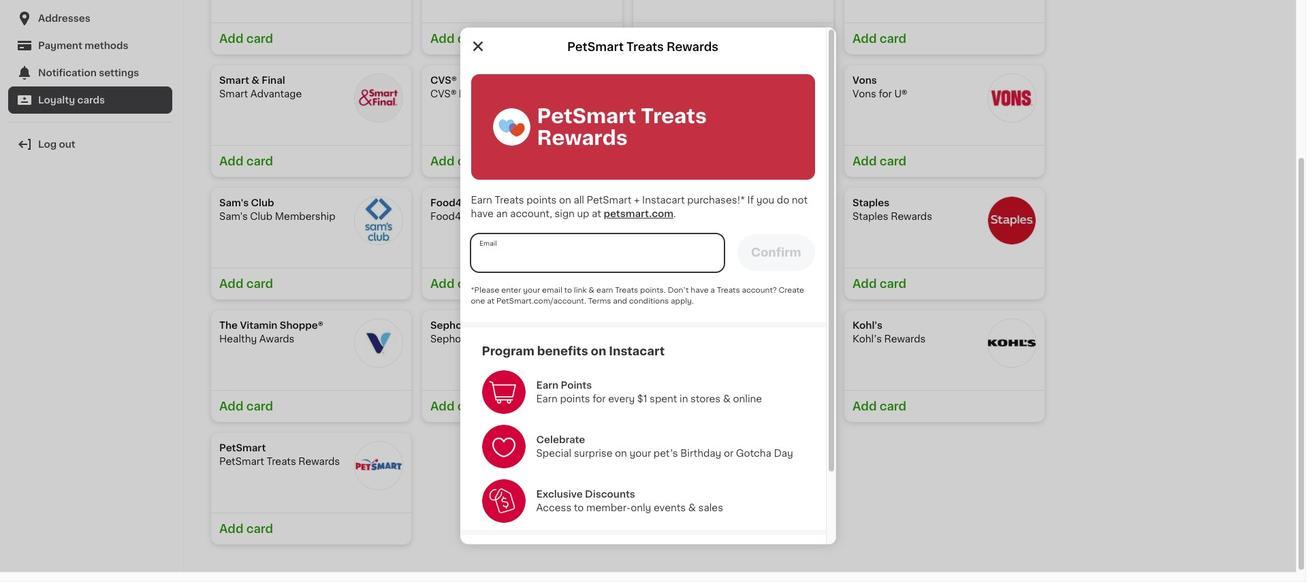 Task type: vqa. For each thing, say whether or not it's contained in the screenshot.
Vons to the bottom
yes



Task type: locate. For each thing, give the bounding box(es) containing it.
1 vons from the top
[[853, 76, 877, 85]]

have inside the treats rules apply. see www.petsmart.com/treats for details. treats points are redeemable in petsmart stores or on petsmart.com. if you have an issue receiving your points, please contact petsmart for help. information you share with petsmart will be controlled
[[643, 562, 661, 570]]

1 horizontal spatial wine
[[687, 212, 711, 221]]

add for the wine shop discount wine club
[[642, 279, 666, 289]]

to down exclusive
[[574, 503, 584, 513]]

0 vertical spatial wine
[[662, 198, 687, 208]]

1 vertical spatial smart
[[219, 89, 248, 99]]

stores inside the treats rules apply. see www.petsmart.com/treats for details. treats points are redeemable in petsmart stores or on petsmart.com. if you have an issue receiving your points, please contact petsmart for help. information you share with petsmart will be controlled
[[517, 562, 540, 570]]

you left do
[[757, 195, 775, 205]]

rewards inside food4less food4less rewards
[[486, 212, 527, 221]]

in right spent at the bottom
[[680, 394, 688, 404]]

the up healthy
[[219, 321, 238, 330]]

petsmart petsmart treats rewards
[[219, 443, 340, 467]]

0 vertical spatial apply.
[[671, 297, 694, 305]]

sephora down one
[[430, 321, 472, 330]]

& inside earn points earn points for every $1 spent in stores & online
[[723, 394, 731, 404]]

instacart
[[642, 195, 685, 205], [609, 346, 665, 357]]

or
[[724, 449, 734, 458], [542, 562, 550, 570]]

& left final
[[251, 76, 259, 85]]

payment methods
[[38, 41, 128, 50]]

0 vertical spatial cvs®
[[430, 76, 457, 85]]

cvs® right smart & final 'image'
[[430, 76, 457, 85]]

on inside earn treats points on all petsmart + instacart purchases!* if you do not have an account, sign up at
[[559, 195, 571, 205]]

are
[[750, 551, 762, 559]]

to left link
[[564, 286, 572, 294]]

extracare®
[[459, 89, 512, 99]]

1 vertical spatial stores
[[517, 562, 540, 570]]

stores right spent at the bottom
[[691, 394, 721, 404]]

add card button for the vitamin shoppe® healthy awards
[[211, 390, 411, 422]]

u® for vons vons for u®
[[895, 89, 908, 99]]

in up the contact
[[471, 562, 478, 570]]

share
[[633, 573, 654, 581]]

smart left advantage
[[219, 89, 248, 99]]

0 vertical spatial albertsons
[[642, 76, 695, 85]]

treats rules apply. see www.petsmart.com/treats for details. treats points are redeemable in petsmart stores or on petsmart.com. if you have an issue receiving your points, please contact petsmart for help. information you share with petsmart will be controlled 
[[471, 551, 809, 582]]

add for dick's sporting goods scorecard
[[642, 401, 666, 412]]

on up help.
[[552, 562, 561, 570]]

0 vertical spatial smart
[[219, 76, 249, 85]]

u® for albertsons albertsons for u®
[[712, 89, 725, 99]]

smart
[[219, 76, 249, 85], [219, 89, 248, 99]]

1 staples from the top
[[853, 198, 890, 208]]

petsmart treats rewards
[[567, 41, 719, 52], [537, 106, 707, 147]]

the
[[642, 198, 660, 208], [219, 321, 238, 330]]

2 vertical spatial have
[[643, 562, 661, 570]]

0 vertical spatial your
[[523, 286, 540, 294]]

2 horizontal spatial have
[[691, 286, 709, 294]]

sephora image
[[565, 319, 614, 368]]

vitamin
[[240, 321, 278, 330]]

add card button for sam's club sam's club membership
[[211, 268, 411, 300]]

0 vertical spatial an
[[496, 209, 508, 218]]

points left are
[[725, 551, 748, 559]]

in inside earn points earn points for every $1 spent in stores & online
[[680, 394, 688, 404]]

card for dick's sporting goods scorecard
[[669, 401, 695, 412]]

0 vertical spatial sephora
[[430, 321, 472, 330]]

0 vertical spatial points
[[527, 195, 557, 205]]

treats inside earn treats points on all petsmart + instacart purchases!* if you do not have an account, sign up at
[[495, 195, 524, 205]]

dick's
[[642, 321, 677, 330]]

2 sephora from the top
[[430, 334, 470, 344]]

do
[[777, 195, 790, 205]]

account?
[[742, 286, 777, 294]]

create
[[779, 286, 804, 294]]

exclusive discounts image
[[482, 479, 525, 523]]

0 horizontal spatial or
[[542, 562, 550, 570]]

.
[[674, 209, 676, 218]]

albertsons
[[642, 76, 695, 85], [642, 89, 694, 99]]

u®
[[712, 89, 725, 99], [895, 89, 908, 99]]

points up account,
[[527, 195, 557, 205]]

add card for dick's sporting goods scorecard
[[642, 401, 695, 412]]

add card button for sephora sephora beauty insider
[[422, 390, 623, 422]]

add card button for petsmart petsmart treats rewards
[[211, 513, 411, 545]]

add for food4less food4less rewards
[[430, 279, 455, 289]]

& right link
[[589, 286, 595, 294]]

for
[[696, 89, 709, 99], [879, 89, 892, 99], [593, 394, 606, 404], [658, 551, 669, 559], [539, 573, 550, 581]]

add card for sam's club sam's club membership
[[219, 279, 273, 289]]

if down www.petsmart.com/treats
[[620, 562, 625, 570]]

add card for staples staples rewards
[[853, 279, 907, 289]]

treats inside petsmart petsmart treats rewards
[[267, 457, 296, 467]]

add
[[219, 33, 243, 44], [430, 33, 455, 44], [642, 33, 666, 44], [853, 33, 877, 44], [219, 156, 243, 167], [430, 156, 455, 167], [853, 156, 877, 167], [219, 279, 243, 289], [430, 279, 455, 289], [642, 279, 666, 289], [853, 279, 877, 289], [219, 401, 243, 412], [430, 401, 455, 412], [642, 401, 666, 412], [853, 401, 877, 412], [219, 524, 243, 535]]

1 horizontal spatial apply.
[[671, 297, 694, 305]]

add for vons vons for u®
[[853, 156, 877, 167]]

at inside the *please enter your email to link & earn treats points. don't have a treats account? create one at petsmart.com/account. terms and conditions apply.
[[487, 297, 495, 305]]

card for smart & final smart advantage
[[246, 156, 273, 167]]

0 vertical spatial or
[[724, 449, 734, 458]]

your inside the *please enter your email to link & earn treats points. don't have a treats account? create one at petsmart.com/account. terms and conditions apply.
[[523, 286, 540, 294]]

1 horizontal spatial have
[[643, 562, 661, 570]]

points inside earn treats points on all petsmart + instacart purchases!* if you do not have an account, sign up at
[[527, 195, 557, 205]]

points
[[527, 195, 557, 205], [560, 394, 590, 404], [725, 551, 748, 559]]

log out link
[[8, 131, 172, 158]]

1 vertical spatial vons
[[853, 89, 876, 99]]

out
[[59, 140, 75, 149]]

1 vertical spatial cvs®
[[430, 89, 457, 99]]

an left account,
[[496, 209, 508, 218]]

1 vertical spatial petsmart treats rewards
[[537, 106, 707, 147]]

in inside the treats rules apply. see www.petsmart.com/treats for details. treats points are redeemable in petsmart stores or on petsmart.com. if you have an issue receiving your points, please contact petsmart for help. information you share with petsmart will be controlled
[[471, 562, 478, 570]]

1 vertical spatial an
[[663, 562, 672, 570]]

petsmart.com/account.
[[496, 297, 586, 305]]

1 vertical spatial points
[[560, 394, 590, 404]]

purchases!*
[[687, 195, 745, 205]]

your
[[523, 286, 540, 294], [630, 449, 651, 458], [732, 562, 749, 570]]

& left sales
[[688, 503, 696, 513]]

0 horizontal spatial to
[[564, 286, 572, 294]]

points down points
[[560, 394, 590, 404]]

or left gotcha
[[724, 449, 734, 458]]

food4less image
[[565, 196, 614, 245]]

the wine shop discount wine club
[[642, 198, 736, 221]]

0 vertical spatial earn
[[471, 195, 492, 205]]

addresses link
[[8, 5, 172, 32]]

on right surprise
[[615, 449, 627, 458]]

& left online
[[723, 394, 731, 404]]

1 vertical spatial if
[[620, 562, 625, 570]]

card for cvs® cvs® extracare®
[[457, 156, 484, 167]]

u® inside albertsons albertsons for u®
[[712, 89, 725, 99]]

earn
[[471, 195, 492, 205], [536, 380, 559, 390], [536, 394, 558, 404]]

celebrate image
[[482, 425, 525, 468]]

wine down shop
[[687, 212, 711, 221]]

1 horizontal spatial if
[[748, 195, 754, 205]]

0 vertical spatial in
[[680, 394, 688, 404]]

1 u® from the left
[[712, 89, 725, 99]]

0 vertical spatial the
[[642, 198, 660, 208]]

advantage
[[251, 89, 302, 99]]

2 cvs® from the top
[[430, 89, 457, 99]]

day
[[774, 449, 793, 458]]

1 vertical spatial sephora
[[430, 334, 470, 344]]

add for the vitamin shoppe® healthy awards
[[219, 401, 243, 412]]

0 vertical spatial if
[[748, 195, 754, 205]]

rewards inside staples staples rewards
[[891, 212, 932, 221]]

kohl's kohl's rewards
[[853, 321, 926, 344]]

1 horizontal spatial in
[[680, 394, 688, 404]]

add card for smart & final smart advantage
[[219, 156, 273, 167]]

1 horizontal spatial an
[[663, 562, 672, 570]]

add for sephora sephora beauty insider
[[430, 401, 455, 412]]

0 horizontal spatial your
[[523, 286, 540, 294]]

1 horizontal spatial u®
[[895, 89, 908, 99]]

have up share
[[643, 562, 661, 570]]

1 horizontal spatial points
[[560, 394, 590, 404]]

sephora
[[430, 321, 472, 330], [430, 334, 470, 344]]

1 vertical spatial in
[[471, 562, 478, 570]]

add card button for the wine shop discount wine club
[[633, 268, 834, 300]]

2 vertical spatial your
[[732, 562, 749, 570]]

celebrate
[[536, 435, 585, 444]]

your left pet's
[[630, 449, 651, 458]]

1 vertical spatial instacart
[[609, 346, 665, 357]]

cvs®
[[430, 76, 457, 85], [430, 89, 457, 99]]

www.petsmart.com/treats
[[558, 551, 656, 559]]

the inside the vitamin shoppe® healthy awards
[[219, 321, 238, 330]]

0 horizontal spatial stores
[[517, 562, 540, 570]]

add card button for food4less food4less rewards
[[422, 268, 623, 300]]

petsmart treats rewards image
[[493, 108, 530, 145]]

at inside earn treats points on all petsmart + instacart purchases!* if you do not have an account, sign up at
[[592, 209, 601, 218]]

1 smart from the top
[[219, 76, 249, 85]]

earn for earn points earn points for every $1 spent in stores & online
[[536, 380, 559, 390]]

*please
[[471, 286, 500, 294]]

for inside albertsons albertsons for u®
[[696, 89, 709, 99]]

0 horizontal spatial have
[[471, 209, 494, 218]]

0 horizontal spatial u®
[[712, 89, 725, 99]]

apply. down don't at the right of the page
[[671, 297, 694, 305]]

staples image
[[988, 196, 1037, 245]]

you
[[757, 195, 775, 205], [627, 562, 642, 570], [617, 573, 631, 581]]

0 vertical spatial to
[[564, 286, 572, 294]]

conditions
[[629, 297, 669, 305]]

1 vertical spatial earn
[[536, 380, 559, 390]]

0 horizontal spatial at
[[487, 297, 495, 305]]

1 vertical spatial sam's
[[219, 212, 248, 221]]

1 vertical spatial albertsons
[[642, 89, 694, 99]]

sam's club sam's club membership
[[219, 198, 335, 221]]

1 horizontal spatial to
[[574, 503, 584, 513]]

0 vertical spatial sam's
[[219, 198, 249, 208]]

instacart down scorecard
[[609, 346, 665, 357]]

1 vertical spatial at
[[487, 297, 495, 305]]

vons vons for u®
[[853, 76, 908, 99]]

earn points image
[[482, 370, 525, 414]]

to
[[564, 286, 572, 294], [574, 503, 584, 513]]

2 vertical spatial points
[[725, 551, 748, 559]]

& inside the *please enter your email to link & earn treats points. don't have a treats account? create one at petsmart.com/account. terms and conditions apply.
[[589, 286, 595, 294]]

membership
[[275, 212, 335, 221]]

the inside the wine shop discount wine club
[[642, 198, 660, 208]]

0 vertical spatial have
[[471, 209, 494, 218]]

cvs® cvs® extracare®
[[430, 76, 512, 99]]

you left share
[[617, 573, 631, 581]]

terms
[[588, 297, 611, 305]]

1 vertical spatial or
[[542, 562, 550, 570]]

0 vertical spatial at
[[592, 209, 601, 218]]

cards
[[77, 95, 105, 105]]

1 vertical spatial staples
[[853, 212, 889, 221]]

0 horizontal spatial if
[[620, 562, 625, 570]]

if left do
[[748, 195, 754, 205]]

1 vertical spatial wine
[[687, 212, 711, 221]]

the vitamin shoppe® image
[[354, 319, 403, 368]]

0 horizontal spatial apply.
[[516, 551, 539, 559]]

earn inside earn treats points on all petsmart + instacart purchases!* if you do not have an account, sign up at
[[471, 195, 492, 205]]

an
[[496, 209, 508, 218], [663, 562, 672, 570]]

1 horizontal spatial or
[[724, 449, 734, 458]]

1 vertical spatial apply.
[[516, 551, 539, 559]]

instacart up the discount
[[642, 195, 685, 205]]

at down *please
[[487, 297, 495, 305]]

0 vertical spatial instacart
[[642, 195, 685, 205]]

1 albertsons from the top
[[642, 76, 695, 85]]

u® inside the vons vons for u®
[[895, 89, 908, 99]]

0 horizontal spatial the
[[219, 321, 238, 330]]

beauty
[[473, 334, 507, 344]]

apply. left see
[[516, 551, 539, 559]]

add card button for cvs® cvs® extracare®
[[422, 145, 623, 177]]

have left account,
[[471, 209, 494, 218]]

stores
[[691, 394, 721, 404], [517, 562, 540, 570]]

not
[[792, 195, 808, 205]]

2 vertical spatial you
[[617, 573, 631, 581]]

settings
[[99, 68, 139, 78]]

at
[[592, 209, 601, 218], [487, 297, 495, 305]]

0 vertical spatial food4less
[[430, 198, 485, 208]]

have inside earn treats points on all petsmart + instacart purchases!* if you do not have an account, sign up at
[[471, 209, 494, 218]]

1 vertical spatial to
[[574, 503, 584, 513]]

add for smart & final smart advantage
[[219, 156, 243, 167]]

0 vertical spatial stores
[[691, 394, 721, 404]]

2 horizontal spatial your
[[732, 562, 749, 570]]

methods
[[85, 41, 128, 50]]

apply. inside the treats rules apply. see www.petsmart.com/treats for details. treats points are redeemable in petsmart stores or on petsmart.com. if you have an issue receiving your points, please contact petsmart for help. information you share with petsmart will be controlled
[[516, 551, 539, 559]]

at right the up
[[592, 209, 601, 218]]

your up be
[[732, 562, 749, 570]]

smart & final image
[[354, 74, 403, 123]]

wine up .
[[662, 198, 687, 208]]

1 horizontal spatial stores
[[691, 394, 721, 404]]

2 food4less from the top
[[430, 212, 484, 221]]

sporting
[[679, 321, 722, 330]]

smart left final
[[219, 76, 249, 85]]

payment methods link
[[8, 32, 172, 59]]

be
[[725, 573, 734, 581]]

scorecard
[[642, 334, 693, 344]]

1 horizontal spatial the
[[642, 198, 660, 208]]

if
[[748, 195, 754, 205], [620, 562, 625, 570]]

add card for cvs® cvs® extracare®
[[430, 156, 484, 167]]

events
[[654, 503, 686, 513]]

0 horizontal spatial wine
[[662, 198, 687, 208]]

add card button for kohl's kohl's rewards
[[845, 390, 1045, 422]]

add for staples staples rewards
[[853, 279, 877, 289]]

you inside earn treats points on all petsmart + instacart purchases!* if you do not have an account, sign up at
[[757, 195, 775, 205]]

card
[[246, 33, 273, 44], [457, 33, 484, 44], [669, 33, 695, 44], [880, 33, 907, 44], [246, 156, 273, 167], [457, 156, 484, 167], [880, 156, 907, 167], [246, 279, 273, 289], [457, 279, 484, 289], [669, 279, 695, 289], [880, 279, 907, 289], [246, 401, 273, 412], [457, 401, 484, 412], [669, 401, 695, 412], [880, 401, 907, 412], [246, 524, 273, 535]]

0 horizontal spatial in
[[471, 562, 478, 570]]

on up sign
[[559, 195, 571, 205]]

0 horizontal spatial points
[[527, 195, 557, 205]]

add card for the wine shop discount wine club
[[642, 279, 695, 289]]

2 vons from the top
[[853, 89, 876, 99]]

1 vertical spatial food4less
[[430, 212, 484, 221]]

card for food4less food4less rewards
[[457, 279, 484, 289]]

link
[[574, 286, 587, 294]]

0 vertical spatial you
[[757, 195, 775, 205]]

or inside 'celebrate special surprise on your pet's birthday or gotcha day'
[[724, 449, 734, 458]]

or down see
[[542, 562, 550, 570]]

you up share
[[627, 562, 642, 570]]

1 vertical spatial have
[[691, 286, 709, 294]]

have left a
[[691, 286, 709, 294]]

rewards inside kohl's kohl's rewards
[[884, 334, 926, 344]]

sephora left beauty
[[430, 334, 470, 344]]

stores left 'petsmart.com.'
[[517, 562, 540, 570]]

0 vertical spatial staples
[[853, 198, 890, 208]]

0 horizontal spatial an
[[496, 209, 508, 218]]

1 horizontal spatial your
[[630, 449, 651, 458]]

points.
[[640, 286, 666, 294]]

add card for kohl's kohl's rewards
[[853, 401, 907, 412]]

add for sam's club sam's club membership
[[219, 279, 243, 289]]

1 vertical spatial your
[[630, 449, 651, 458]]

1 horizontal spatial at
[[592, 209, 601, 218]]

2 horizontal spatial points
[[725, 551, 748, 559]]

+
[[634, 195, 640, 205]]

your up petsmart.com/account.
[[523, 286, 540, 294]]

staples
[[853, 198, 890, 208], [853, 212, 889, 221]]

2 u® from the left
[[895, 89, 908, 99]]

discounts
[[585, 489, 635, 499]]

notification settings
[[38, 68, 139, 78]]

petsmart image
[[354, 441, 403, 490]]

stores inside earn points earn points for every $1 spent in stores & online
[[691, 394, 721, 404]]

the right +
[[642, 198, 660, 208]]

cvs® left the extracare®
[[430, 89, 457, 99]]

$1
[[637, 394, 647, 404]]

2 albertsons from the top
[[642, 89, 694, 99]]

0 vertical spatial vons
[[853, 76, 877, 85]]

1 vertical spatial the
[[219, 321, 238, 330]]

an up 'with'
[[663, 562, 672, 570]]



Task type: describe. For each thing, give the bounding box(es) containing it.
awards
[[259, 334, 295, 344]]

kohl's
[[853, 321, 883, 330]]

petsmart.com link
[[604, 209, 674, 218]]

program
[[482, 346, 535, 357]]

add card for food4less food4less rewards
[[430, 279, 484, 289]]

birthday
[[681, 449, 722, 458]]

to inside the *please enter your email to link & earn treats points. don't have a treats account? create one at petsmart.com/account. terms and conditions apply.
[[564, 286, 572, 294]]

rewards inside petsmart petsmart treats rewards
[[299, 457, 340, 467]]

one
[[471, 297, 485, 305]]

details.
[[670, 551, 698, 559]]

add card for petsmart petsmart treats rewards
[[219, 524, 273, 535]]

add for petsmart petsmart treats rewards
[[219, 524, 243, 535]]

exclusive discounts access to member-only events & sales
[[536, 489, 723, 513]]

earn points earn points for every $1 spent in stores & online
[[536, 380, 762, 404]]

1 vertical spatial you
[[627, 562, 642, 570]]

issue
[[674, 562, 694, 570]]

shoppe®
[[280, 321, 324, 330]]

card for petsmart petsmart treats rewards
[[246, 524, 273, 535]]

petsmart inside earn treats points on all petsmart + instacart purchases!* if you do not have an account, sign up at
[[587, 195, 632, 205]]

will
[[711, 573, 723, 581]]

vons image
[[988, 74, 1037, 123]]

add card for the vitamin shoppe® healthy awards
[[219, 401, 273, 412]]

notification
[[38, 68, 97, 78]]

Email text field
[[471, 234, 724, 271]]

on inside the treats rules apply. see www.petsmart.com/treats for details. treats points are redeemable in petsmart stores or on petsmart.com. if you have an issue receiving your points, please contact petsmart for help. information you share with petsmart will be controlled
[[552, 562, 561, 570]]

please
[[779, 562, 804, 570]]

an inside earn treats points on all petsmart + instacart purchases!* if you do not have an account, sign up at
[[496, 209, 508, 218]]

if inside earn treats points on all petsmart + instacart purchases!* if you do not have an account, sign up at
[[748, 195, 754, 205]]

goods
[[724, 321, 757, 330]]

or inside the treats rules apply. see www.petsmart.com/treats for details. treats points are redeemable in petsmart stores or on petsmart.com. if you have an issue receiving your points, please contact petsmart for help. information you share with petsmart will be controlled
[[542, 562, 550, 570]]

every
[[608, 394, 635, 404]]

card for sam's club sam's club membership
[[246, 279, 273, 289]]

discount
[[642, 212, 685, 221]]

exclusive
[[536, 489, 583, 499]]

the wine shop image
[[776, 196, 825, 245]]

the vitamin shoppe® healthy awards
[[219, 321, 324, 344]]

card for sephora sephora beauty insider
[[457, 401, 484, 412]]

sam's club image
[[354, 196, 403, 245]]

notification settings link
[[8, 59, 172, 86]]

email
[[542, 286, 562, 294]]

controlled
[[736, 573, 775, 581]]

add for kohl's kohl's rewards
[[853, 401, 877, 412]]

gotcha
[[736, 449, 772, 458]]

contact
[[471, 573, 500, 581]]

earn for earn treats points on all petsmart + instacart purchases!* if you do not have an account, sign up at
[[471, 195, 492, 205]]

earn treats points on all petsmart + instacart purchases!* if you do not have an account, sign up at
[[471, 195, 810, 218]]

loyalty cards
[[38, 95, 105, 105]]

with
[[656, 573, 672, 581]]

celebrate special surprise on your pet's birthday or gotcha day
[[536, 435, 793, 458]]

card for kohl's kohl's rewards
[[880, 401, 907, 412]]

food4less food4less rewards
[[430, 198, 527, 221]]

for inside earn points earn points for every $1 spent in stores & online
[[593, 394, 606, 404]]

program benefits on instacart
[[482, 346, 665, 357]]

& inside "smart & final smart advantage"
[[251, 76, 259, 85]]

1 food4less from the top
[[430, 198, 485, 208]]

petsmart.com .
[[604, 209, 676, 218]]

points
[[561, 380, 592, 390]]

1 cvs® from the top
[[430, 76, 457, 85]]

the for the wine shop discount wine club
[[642, 198, 660, 208]]

your inside the treats rules apply. see www.petsmart.com/treats for details. treats points are redeemable in petsmart stores or on petsmart.com. if you have an issue receiving your points, please contact petsmart for help. information you share with petsmart will be controlled
[[732, 562, 749, 570]]

pet's
[[654, 449, 678, 458]]

to inside exclusive discounts access to member-only events & sales
[[574, 503, 584, 513]]

see
[[541, 551, 556, 559]]

a
[[711, 286, 715, 294]]

points inside earn points earn points for every $1 spent in stores & online
[[560, 394, 590, 404]]

add card button for vons vons for u®
[[845, 145, 1045, 177]]

online
[[733, 394, 762, 404]]

2 vertical spatial earn
[[536, 394, 558, 404]]

if inside the treats rules apply. see www.petsmart.com/treats for details. treats points are redeemable in petsmart stores or on petsmart.com. if you have an issue receiving your points, please contact petsmart for help. information you share with petsmart will be controlled
[[620, 562, 625, 570]]

enter
[[501, 286, 521, 294]]

only
[[631, 503, 651, 513]]

smart & final smart advantage
[[219, 76, 302, 99]]

payment
[[38, 41, 82, 50]]

0 vertical spatial petsmart treats rewards
[[567, 41, 719, 52]]

add for cvs® cvs® extracare®
[[430, 156, 455, 167]]

account,
[[510, 209, 552, 218]]

loyalty cards link
[[8, 86, 172, 114]]

help.
[[552, 573, 570, 581]]

on inside 'celebrate special surprise on your pet's birthday or gotcha day'
[[615, 449, 627, 458]]

for inside the vons vons for u®
[[879, 89, 892, 99]]

final
[[262, 76, 285, 85]]

all
[[574, 195, 584, 205]]

points inside the treats rules apply. see www.petsmart.com/treats for details. treats points are redeemable in petsmart stores or on petsmart.com. if you have an issue receiving your points, please contact petsmart for help. information you share with petsmart will be controlled
[[725, 551, 748, 559]]

sephora sephora beauty insider
[[430, 321, 542, 344]]

log out
[[38, 140, 75, 149]]

shop
[[689, 198, 715, 208]]

receiving
[[696, 562, 730, 570]]

addresses
[[38, 14, 90, 23]]

1 sephora from the top
[[430, 321, 472, 330]]

apply. inside the *please enter your email to link & earn treats points. don't have a treats account? create one at petsmart.com/account. terms and conditions apply.
[[671, 297, 694, 305]]

healthy
[[219, 334, 257, 344]]

2 staples from the top
[[853, 212, 889, 221]]

card for the vitamin shoppe® healthy awards
[[246, 401, 273, 412]]

add card for vons vons for u®
[[853, 156, 907, 167]]

card for staples staples rewards
[[880, 279, 907, 289]]

and
[[613, 297, 627, 305]]

add card button for dick's sporting goods scorecard
[[633, 390, 834, 422]]

club inside the wine shop discount wine club
[[714, 212, 736, 221]]

rules
[[496, 551, 514, 559]]

the for the vitamin shoppe® healthy awards
[[219, 321, 238, 330]]

special
[[536, 449, 572, 458]]

1 sam's from the top
[[219, 198, 249, 208]]

card for vons vons for u®
[[880, 156, 907, 167]]

surprise
[[574, 449, 613, 458]]

have inside the *please enter your email to link & earn treats points. don't have a treats account? create one at petsmart.com/account. terms and conditions apply.
[[691, 286, 709, 294]]

add card button for smart & final smart advantage
[[211, 145, 411, 177]]

log
[[38, 140, 57, 149]]

sign
[[555, 209, 575, 218]]

cvs® image
[[565, 74, 614, 123]]

earn
[[597, 286, 613, 294]]

don't
[[668, 286, 689, 294]]

an inside the treats rules apply. see www.petsmart.com/treats for details. treats points are redeemable in petsmart stores or on petsmart.com. if you have an issue receiving your points, please contact petsmart for help. information you share with petsmart will be controlled
[[663, 562, 672, 570]]

dick's sporting goods scorecard
[[642, 321, 757, 344]]

up
[[577, 209, 589, 218]]

on right benefits
[[591, 346, 606, 357]]

& inside exclusive discounts access to member-only events & sales
[[688, 503, 696, 513]]

2 smart from the top
[[219, 89, 248, 99]]

albertsons image
[[776, 74, 825, 123]]

spent
[[650, 394, 677, 404]]

points,
[[751, 562, 777, 570]]

kohl's image
[[988, 319, 1037, 368]]

your inside 'celebrate special surprise on your pet's birthday or gotcha day'
[[630, 449, 651, 458]]

staples staples rewards
[[853, 198, 932, 221]]

albertsons albertsons for u®
[[642, 76, 725, 99]]

petsmart.com
[[604, 209, 674, 218]]

add card for sephora sephora beauty insider
[[430, 401, 484, 412]]

insider
[[510, 334, 542, 344]]

card for the wine shop discount wine club
[[669, 279, 695, 289]]

instacart inside earn treats points on all petsmart + instacart purchases!* if you do not have an account, sign up at
[[642, 195, 685, 205]]

member-
[[586, 503, 631, 513]]

2 sam's from the top
[[219, 212, 248, 221]]

redeemable
[[764, 551, 809, 559]]

loyalty
[[38, 95, 75, 105]]

dick's sporting goods image
[[776, 319, 825, 368]]

kohl's
[[853, 334, 882, 344]]

add card button for staples staples rewards
[[845, 268, 1045, 300]]

access
[[536, 503, 572, 513]]

petsmart.com.
[[563, 562, 618, 570]]



